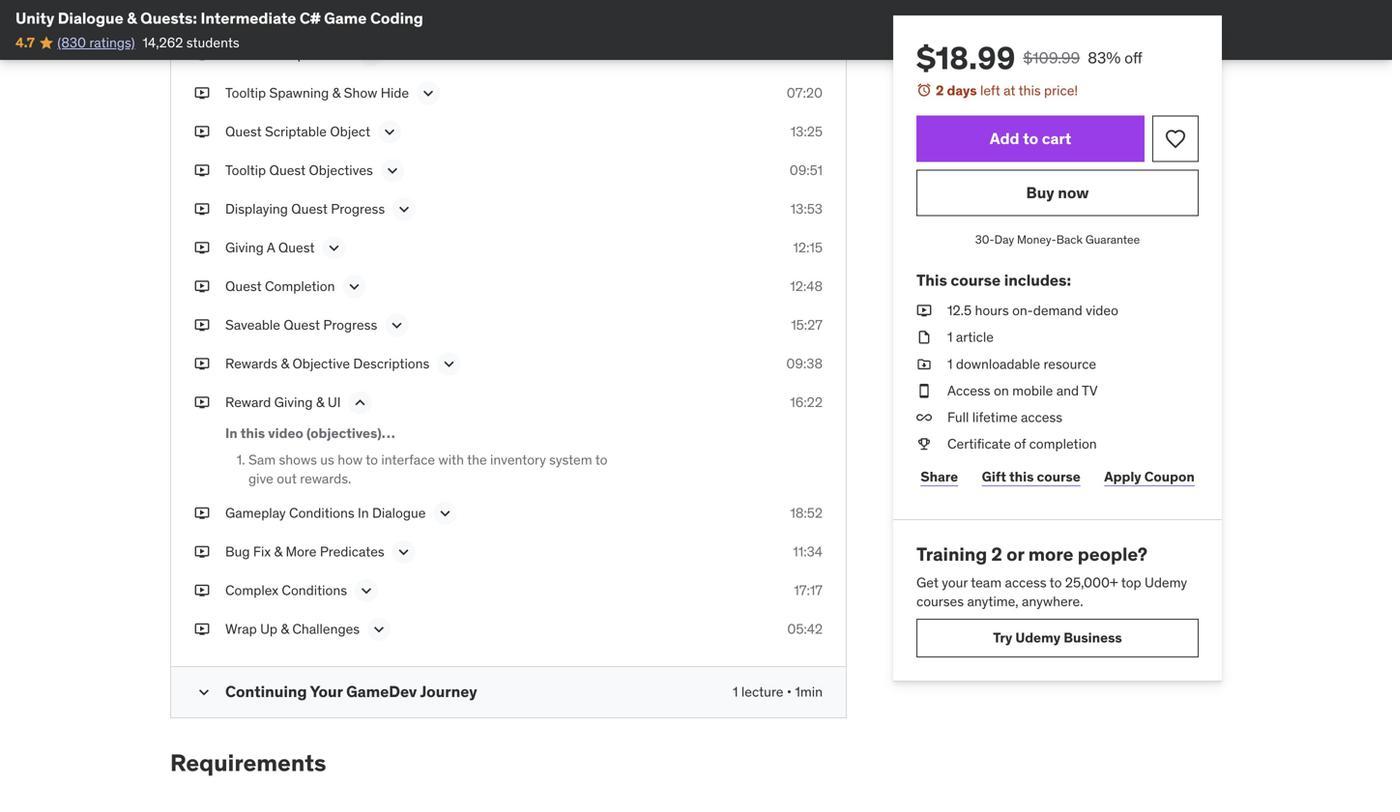 Task type: vqa. For each thing, say whether or not it's contained in the screenshot.
the topmost the use
no



Task type: describe. For each thing, give the bounding box(es) containing it.
back
[[1057, 232, 1083, 247]]

1 downloadable resource
[[948, 355, 1097, 373]]

training
[[917, 543, 988, 566]]

article
[[956, 328, 994, 346]]

& for challenges
[[281, 620, 289, 638]]

quest scriptable object
[[225, 123, 371, 140]]

1 horizontal spatial giving
[[274, 393, 313, 411]]

in inside in this video (objectives)… sam shows us how to interface with the inventory system to give out rewards.
[[225, 424, 238, 442]]

hide lecture description image
[[351, 393, 370, 412]]

bug fix & more predicates
[[225, 543, 385, 560]]

0 vertical spatial dialogue
[[58, 8, 124, 28]]

try udemy business link
[[917, 619, 1199, 658]]

& for more
[[274, 543, 282, 560]]

saveable
[[225, 316, 280, 333]]

xsmall image for rewards & objective descriptions
[[194, 354, 210, 373]]

wrap
[[225, 620, 257, 638]]

quest down scriptable
[[269, 161, 306, 179]]

challenges
[[292, 620, 360, 638]]

buy
[[1027, 183, 1055, 203]]

18:52
[[790, 504, 823, 522]]

•
[[787, 683, 792, 701]]

on
[[994, 382, 1009, 399]]

objectives
[[309, 161, 373, 179]]

unity
[[15, 8, 54, 28]]

show lecture description image for displaying quest progress
[[395, 199, 414, 219]]

left
[[981, 82, 1001, 99]]

add to cart button
[[917, 116, 1145, 162]]

0 vertical spatial tooltip
[[265, 45, 305, 63]]

courses
[[917, 593, 964, 610]]

1 vertical spatial in
[[358, 504, 369, 522]]

small image
[[194, 683, 214, 702]]

demand
[[1034, 302, 1083, 319]]

xsmall image for giving a quest
[[194, 238, 210, 257]]

completion
[[265, 277, 335, 295]]

saveable quest progress
[[225, 316, 377, 333]]

add
[[990, 129, 1020, 148]]

object
[[330, 123, 371, 140]]

this
[[917, 270, 948, 290]]

show lecture description image for quest completion
[[345, 277, 364, 296]]

get
[[917, 574, 939, 591]]

show lecture description image for rewards & objective descriptions
[[439, 354, 459, 374]]

us inside in this video (objectives)… sam shows us how to interface with the inventory system to give out rewards.
[[320, 451, 334, 468]]

complex conditions
[[225, 582, 347, 599]]

(objectives)…
[[307, 424, 395, 442]]

1 for 1 downloadable resource
[[948, 355, 953, 373]]

mobile
[[1013, 382, 1053, 399]]

0 vertical spatial access
[[1021, 409, 1063, 426]]

13:25
[[791, 123, 823, 140]]

show
[[344, 84, 377, 101]]

progress for saveable quest progress
[[323, 316, 377, 333]]

your
[[310, 682, 343, 702]]

video inside in this video (objectives)… sam shows us how to interface with the inventory system to give out rewards.
[[268, 424, 304, 442]]

lifetime
[[973, 409, 1018, 426]]

quest down completion
[[284, 316, 320, 333]]

rewards
[[225, 355, 278, 372]]

16:22
[[790, 393, 823, 411]]

completion
[[1030, 435, 1097, 453]]

business
[[1064, 629, 1123, 647]]

quest down intermediate
[[225, 45, 262, 63]]

top
[[1122, 574, 1142, 591]]

xsmall image for wrap up & challenges
[[194, 620, 210, 639]]

mock
[[425, 11, 458, 28]]

quest left scriptable
[[225, 123, 262, 140]]

to inside button
[[1023, 129, 1039, 148]]

price!
[[1044, 82, 1078, 99]]

1 how from the top
[[338, 11, 363, 28]]

system
[[549, 451, 592, 468]]

now
[[1058, 183, 1089, 203]]

alarm image
[[917, 82, 932, 98]]

access inside the training 2 or more people? get your team access to 25,000+ top udemy courses anytime, anywhere.
[[1005, 574, 1047, 591]]

spawning
[[269, 84, 329, 101]]

15:27
[[791, 316, 823, 333]]

continuing
[[225, 682, 307, 702]]

buy now
[[1027, 183, 1089, 203]]

09:38
[[787, 355, 823, 372]]

training 2 or more people? get your team access to 25,000+ top udemy courses anytime, anywhere.
[[917, 543, 1188, 610]]

how inside in this video (objectives)… sam shows us how to interface with the inventory system to give out rewards.
[[338, 451, 363, 468]]

outline
[[309, 45, 352, 63]]

to down (objectives)…
[[366, 451, 378, 468]]

xsmall image for gameplay conditions in dialogue
[[194, 504, 210, 523]]

quest right a
[[278, 239, 315, 256]]

buy now button
[[917, 170, 1199, 216]]

objective
[[293, 355, 350, 372]]

(830
[[57, 34, 86, 51]]

try
[[993, 629, 1013, 647]]

team
[[971, 574, 1002, 591]]

continuing your gamedev journey
[[225, 682, 477, 702]]

gameplay
[[225, 504, 286, 522]]

tooltip quest objectives
[[225, 161, 373, 179]]

cart
[[1042, 129, 1072, 148]]

xsmall image for tooltip quest objectives
[[194, 161, 210, 180]]

quest down tooltip quest objectives at the left of page
[[291, 200, 328, 217]]

give
[[249, 470, 274, 487]]

to right 'system'
[[595, 451, 608, 468]]

this for gift this course
[[1010, 468, 1034, 485]]

journey
[[420, 682, 477, 702]]

show lecture description image for giving a quest
[[324, 238, 344, 257]]

or
[[1007, 543, 1025, 566]]

of
[[1014, 435, 1026, 453]]

conditions for gameplay
[[289, 504, 355, 522]]

list
[[499, 11, 517, 28]]

14,262
[[143, 34, 183, 51]]

0 horizontal spatial giving
[[225, 239, 264, 256]]

day
[[995, 232, 1015, 247]]

show lecture description image for complex conditions
[[357, 581, 376, 601]]

xsmall image for bug fix & more predicates
[[194, 543, 210, 562]]

tooltip for quest
[[225, 161, 266, 179]]

show lecture description image for bug fix & more predicates
[[394, 543, 414, 562]]

a
[[267, 239, 275, 256]]

tooltip for spawning
[[225, 84, 266, 101]]

12:48
[[790, 277, 823, 295]]

$109.99
[[1024, 48, 1080, 68]]

12.5 hours on-demand video
[[948, 302, 1119, 319]]

c#
[[300, 8, 321, 28]]

out
[[277, 470, 297, 487]]



Task type: locate. For each thing, give the bounding box(es) containing it.
2 how from the top
[[338, 451, 363, 468]]

guarantee
[[1086, 232, 1140, 247]]

descriptions
[[353, 355, 430, 372]]

09:51
[[790, 161, 823, 179]]

1 left lecture
[[733, 683, 738, 701]]

this course includes:
[[917, 270, 1071, 290]]

progress down objectives
[[331, 200, 385, 217]]

up
[[260, 620, 278, 638]]

to inside the training 2 or more people? get your team access to 25,000+ top udemy courses anytime, anywhere.
[[1050, 574, 1062, 591]]

apply coupon button
[[1101, 458, 1199, 496]]

this right at
[[1019, 82, 1041, 99]]

show lecture description image for gameplay conditions in dialogue
[[436, 504, 455, 523]]

1 sam from the top
[[249, 11, 276, 28]]

& up the ratings)
[[127, 8, 137, 28]]

downloadable
[[956, 355, 1041, 373]]

show lecture description image for tooltip spawning & show hide
[[419, 83, 438, 103]]

coding
[[370, 8, 423, 28]]

us up outline
[[320, 11, 334, 28]]

conditions down "rewards."
[[289, 504, 355, 522]]

show lecture description image for quest tooltip outline
[[362, 45, 381, 64]]

1 horizontal spatial udemy
[[1145, 574, 1188, 591]]

how up outline
[[338, 11, 363, 28]]

1 left 'article'
[[948, 328, 953, 346]]

tooltip up 'displaying'
[[225, 161, 266, 179]]

0 vertical spatial us
[[320, 11, 334, 28]]

course
[[951, 270, 1001, 290], [1037, 468, 1081, 485]]

anywhere.
[[1022, 593, 1084, 610]]

1 lecture • 1min
[[733, 683, 823, 701]]

show lecture description image down displaying quest progress
[[324, 238, 344, 257]]

1 us from the top
[[320, 11, 334, 28]]

access down or
[[1005, 574, 1047, 591]]

0 horizontal spatial dialogue
[[58, 8, 124, 28]]

0 horizontal spatial in
[[225, 424, 238, 442]]

xsmall image for tooltip spawning & show hide
[[194, 83, 210, 102]]

includes:
[[1004, 270, 1071, 290]]

& for ui
[[316, 393, 324, 411]]

giving a quest
[[225, 239, 315, 256]]

show lecture description image for saveable quest progress
[[387, 316, 406, 335]]

udemy inside the try udemy business link
[[1016, 629, 1061, 647]]

1 up the access
[[948, 355, 953, 373]]

2 us from the top
[[320, 451, 334, 468]]

to left build
[[366, 11, 378, 28]]

share button
[[917, 458, 963, 496]]

to left the cart
[[1023, 129, 1039, 148]]

& right up
[[281, 620, 289, 638]]

1 horizontal spatial in
[[358, 504, 369, 522]]

1 vertical spatial conditions
[[282, 582, 347, 599]]

requirements
[[170, 749, 326, 778]]

gamedev
[[346, 682, 417, 702]]

sam up quest tooltip outline
[[249, 11, 276, 28]]

xsmall image
[[194, 45, 210, 64], [194, 122, 210, 141], [194, 277, 210, 296], [917, 301, 932, 320], [194, 316, 210, 334], [917, 328, 932, 347], [917, 355, 932, 374], [917, 381, 932, 400], [194, 393, 210, 412], [917, 435, 932, 454]]

off
[[1125, 48, 1143, 68]]

and
[[1057, 382, 1079, 399]]

1 vertical spatial progress
[[323, 316, 377, 333]]

(830 ratings)
[[57, 34, 135, 51]]

access down mobile
[[1021, 409, 1063, 426]]

unity dialogue & quests: intermediate c# game coding
[[15, 8, 423, 28]]

1 vertical spatial video
[[268, 424, 304, 442]]

resource
[[1044, 355, 1097, 373]]

course up 12.5
[[951, 270, 1001, 290]]

video right the demand on the right
[[1086, 302, 1119, 319]]

shows up 'out'
[[279, 451, 317, 468]]

0 horizontal spatial course
[[951, 270, 1001, 290]]

& right rewards
[[281, 355, 289, 372]]

this for in this video (objectives)… sam shows us how to interface with the inventory system to give out rewards.
[[241, 424, 265, 442]]

show lecture description image right challenges
[[370, 620, 389, 639]]

giving left ui
[[274, 393, 313, 411]]

0 horizontal spatial udemy
[[1016, 629, 1061, 647]]

1 article
[[948, 328, 994, 346]]

this inside in this video (objectives)… sam shows us how to interface with the inventory system to give out rewards.
[[241, 424, 265, 442]]

gameplay conditions in dialogue
[[225, 504, 426, 522]]

days
[[947, 82, 977, 99]]

show lecture description image down 'with'
[[436, 504, 455, 523]]

show lecture description image for wrap up & challenges
[[370, 620, 389, 639]]

show lecture description image right completion
[[345, 277, 364, 296]]

predicates
[[320, 543, 385, 560]]

this right gift
[[1010, 468, 1034, 485]]

0 vertical spatial shows
[[279, 11, 317, 28]]

in up predicates
[[358, 504, 369, 522]]

1 vertical spatial udemy
[[1016, 629, 1061, 647]]

1 shows from the top
[[279, 11, 317, 28]]

progress up rewards & objective descriptions
[[323, 316, 377, 333]]

to up anywhere.
[[1050, 574, 1062, 591]]

dialogue up (830 ratings)
[[58, 8, 124, 28]]

2 vertical spatial tooltip
[[225, 161, 266, 179]]

0 vertical spatial sam
[[249, 11, 276, 28]]

0 vertical spatial udemy
[[1145, 574, 1188, 591]]

rewards.
[[300, 470, 351, 487]]

conditions for complex
[[282, 582, 347, 599]]

1 for 1 article
[[948, 328, 953, 346]]

wishlist image
[[1164, 127, 1188, 150]]

intermediate
[[201, 8, 296, 28]]

1 vertical spatial us
[[320, 451, 334, 468]]

sam inside in this video (objectives)… sam shows us how to interface with the inventory system to give out rewards.
[[249, 451, 276, 468]]

0 vertical spatial video
[[1086, 302, 1119, 319]]

1 vertical spatial dialogue
[[372, 504, 426, 522]]

quest
[[461, 11, 496, 28]]

0 vertical spatial this
[[1019, 82, 1041, 99]]

this inside "link"
[[1010, 468, 1034, 485]]

0 vertical spatial 2
[[936, 82, 944, 99]]

2 inside the training 2 or more people? get your team access to 25,000+ top udemy courses anytime, anywhere.
[[992, 543, 1003, 566]]

this down reward
[[241, 424, 265, 442]]

1 vertical spatial giving
[[274, 393, 313, 411]]

more
[[1029, 543, 1074, 566]]

30-day money-back guarantee
[[976, 232, 1140, 247]]

1 horizontal spatial course
[[1037, 468, 1081, 485]]

video down reward giving & ui
[[268, 424, 304, 442]]

giving left a
[[225, 239, 264, 256]]

& for quests:
[[127, 8, 137, 28]]

how down (objectives)…
[[338, 451, 363, 468]]

1 vertical spatial 2
[[992, 543, 1003, 566]]

25,000+
[[1066, 574, 1119, 591]]

1 vertical spatial tooltip
[[225, 84, 266, 101]]

$18.99
[[917, 39, 1016, 77]]

dialogue down interface
[[372, 504, 426, 522]]

2 vertical spatial this
[[1010, 468, 1034, 485]]

0 vertical spatial 1
[[948, 328, 953, 346]]

certificate of completion
[[948, 435, 1097, 453]]

0 vertical spatial in
[[225, 424, 238, 442]]

show lecture description image
[[380, 122, 400, 141], [324, 238, 344, 257], [345, 277, 364, 296], [439, 354, 459, 374], [436, 504, 455, 523], [370, 620, 389, 639]]

share
[[921, 468, 959, 485]]

in down reward
[[225, 424, 238, 442]]

udemy right the top
[[1145, 574, 1188, 591]]

ui
[[328, 393, 341, 411]]

xsmall image for displaying quest progress
[[194, 199, 210, 218]]

0 vertical spatial how
[[338, 11, 363, 28]]

1 horizontal spatial dialogue
[[372, 504, 426, 522]]

2 shows from the top
[[279, 451, 317, 468]]

13:53
[[791, 200, 823, 217]]

conditions down bug fix & more predicates
[[282, 582, 347, 599]]

sam up "give"
[[249, 451, 276, 468]]

ratings)
[[89, 34, 135, 51]]

1 vertical spatial shows
[[279, 451, 317, 468]]

udemy inside the training 2 or more people? get your team access to 25,000+ top udemy courses anytime, anywhere.
[[1145, 574, 1188, 591]]

progress for displaying quest progress
[[331, 200, 385, 217]]

giving
[[225, 239, 264, 256], [274, 393, 313, 411]]

2 right alarm icon
[[936, 82, 944, 99]]

& left show
[[332, 84, 341, 101]]

show lecture description image down hide
[[380, 122, 400, 141]]

show lecture description image right descriptions
[[439, 354, 459, 374]]

in this video (objectives)… sam shows us how to interface with the inventory system to give out rewards.
[[225, 424, 608, 487]]

xsmall image
[[194, 83, 210, 102], [194, 161, 210, 180], [194, 199, 210, 218], [194, 238, 210, 257], [194, 354, 210, 373], [917, 408, 932, 427], [194, 504, 210, 523], [194, 543, 210, 562], [194, 581, 210, 600], [194, 620, 210, 639]]

1 vertical spatial 1
[[948, 355, 953, 373]]

us up "rewards."
[[320, 451, 334, 468]]

1 vertical spatial course
[[1037, 468, 1081, 485]]

fix
[[253, 543, 271, 560]]

0 vertical spatial course
[[951, 270, 1001, 290]]

build
[[381, 11, 411, 28]]

conditions
[[289, 504, 355, 522], [282, 582, 347, 599]]

07:54
[[788, 45, 823, 63]]

0 horizontal spatial 2
[[936, 82, 944, 99]]

1 vertical spatial access
[[1005, 574, 1047, 591]]

access
[[948, 382, 991, 399]]

&
[[127, 8, 137, 28], [332, 84, 341, 101], [281, 355, 289, 372], [316, 393, 324, 411], [274, 543, 282, 560], [281, 620, 289, 638]]

0 vertical spatial progress
[[331, 200, 385, 217]]

30-
[[976, 232, 995, 247]]

lecture
[[742, 683, 784, 701]]

1 vertical spatial how
[[338, 451, 363, 468]]

0 vertical spatial conditions
[[289, 504, 355, 522]]

to
[[366, 11, 378, 28], [1023, 129, 1039, 148], [366, 451, 378, 468], [595, 451, 608, 468], [1050, 574, 1062, 591]]

access
[[1021, 409, 1063, 426], [1005, 574, 1047, 591]]

inventory
[[490, 451, 546, 468]]

more
[[286, 543, 317, 560]]

07:20
[[787, 84, 823, 101]]

apply
[[1105, 468, 1142, 485]]

anytime,
[[967, 593, 1019, 610]]

hours
[[975, 302, 1009, 319]]

show lecture description image for quest scriptable object
[[380, 122, 400, 141]]

tooltip left spawning
[[225, 84, 266, 101]]

quest tooltip outline
[[225, 45, 352, 63]]

11:34
[[793, 543, 823, 560]]

udemy right try
[[1016, 629, 1061, 647]]

1min
[[795, 683, 823, 701]]

xsmall image for complex conditions
[[194, 581, 210, 600]]

& for show
[[332, 84, 341, 101]]

12:15
[[793, 239, 823, 256]]

game
[[324, 8, 367, 28]]

tv
[[1082, 382, 1098, 399]]

1 horizontal spatial video
[[1086, 302, 1119, 319]]

quest up the saveable
[[225, 277, 262, 295]]

full
[[948, 409, 969, 426]]

tooltip spawning & show hide
[[225, 84, 409, 101]]

0 horizontal spatial video
[[268, 424, 304, 442]]

4.7
[[15, 34, 35, 51]]

1 vertical spatial sam
[[249, 451, 276, 468]]

2 sam from the top
[[249, 451, 276, 468]]

a
[[414, 11, 422, 28]]

1 vertical spatial this
[[241, 424, 265, 442]]

& right fix
[[274, 543, 282, 560]]

2 vertical spatial 1
[[733, 683, 738, 701]]

show lecture description image for tooltip quest objectives
[[383, 161, 402, 180]]

0 vertical spatial giving
[[225, 239, 264, 256]]

your
[[942, 574, 968, 591]]

course down completion
[[1037, 468, 1081, 485]]

83%
[[1088, 48, 1121, 68]]

course inside "link"
[[1037, 468, 1081, 485]]

show lecture description image
[[362, 45, 381, 64], [419, 83, 438, 103], [383, 161, 402, 180], [395, 199, 414, 219], [387, 316, 406, 335], [394, 543, 414, 562], [357, 581, 376, 601]]

dialogue
[[58, 8, 124, 28], [372, 504, 426, 522]]

bug
[[225, 543, 250, 560]]

1 horizontal spatial 2
[[992, 543, 1003, 566]]

reward
[[225, 393, 271, 411]]

shows inside in this video (objectives)… sam shows us how to interface with the inventory system to give out rewards.
[[279, 451, 317, 468]]

shows up quest tooltip outline
[[279, 11, 317, 28]]

tooltip up spawning
[[265, 45, 305, 63]]

$18.99 $109.99 83% off
[[917, 39, 1143, 77]]

full lifetime access
[[948, 409, 1063, 426]]

2 left or
[[992, 543, 1003, 566]]

apply coupon
[[1105, 468, 1195, 485]]

with
[[439, 451, 464, 468]]

& left ui
[[316, 393, 324, 411]]



